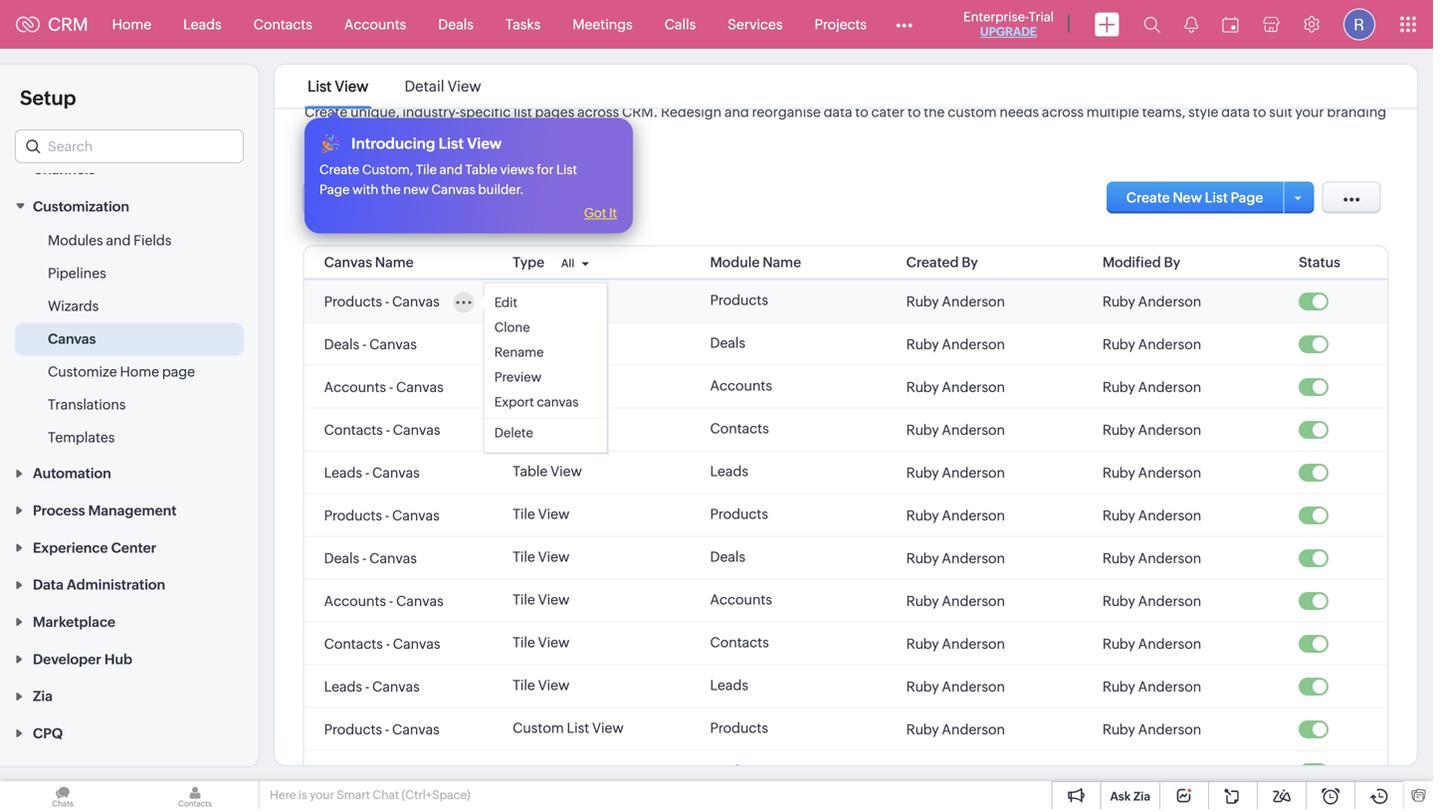 Task type: vqa. For each thing, say whether or not it's contained in the screenshot.
Filter By Fields dropdown button
no



Task type: describe. For each thing, give the bounding box(es) containing it.
edit clone rename preview export canvas
[[494, 295, 579, 410]]

modified
[[1103, 254, 1161, 270]]

contacts image
[[132, 781, 258, 809]]

process
[[33, 503, 85, 519]]

and inside the customization region
[[106, 232, 131, 248]]

cater
[[871, 104, 905, 120]]

page
[[162, 364, 195, 380]]

coding!
[[498, 124, 549, 140]]

canvas inside create custom, tile and table views for list page with the new canvas builder. got it
[[431, 182, 476, 197]]

(ctrl+space)
[[402, 788, 471, 802]]

leads link
[[167, 0, 237, 48]]

trial
[[1029, 9, 1054, 24]]

here
[[270, 788, 296, 802]]

accounts link
[[328, 0, 422, 48]]

calendar image
[[1222, 16, 1239, 32]]

style
[[1189, 104, 1219, 120]]

the inside create unique, industry-specific list pages across crm. redesign and reorganise data to cater to the custom needs across multiple teams, style data to suit your branding guidelines and more. without coding!
[[924, 104, 945, 120]]

reorganise
[[752, 104, 821, 120]]

industry-
[[402, 104, 460, 120]]

list view
[[308, 78, 369, 95]]

home inside "link"
[[112, 16, 151, 32]]

table up clone
[[513, 292, 548, 308]]

ask zia
[[1110, 790, 1151, 803]]

delete
[[494, 425, 533, 440]]

it
[[609, 206, 617, 220]]

the inside create custom, tile and table views for list page with the new canvas builder. got it
[[381, 182, 401, 197]]

by for created by
[[962, 254, 978, 270]]

table inside create custom, tile and table views for list page with the new canvas builder. got it
[[465, 162, 498, 177]]

2 across from the left
[[1042, 104, 1084, 120]]

customization
[[33, 198, 129, 214]]

tile view for contacts - canvas
[[513, 635, 570, 650]]

got
[[584, 206, 606, 220]]

create new list page button
[[1107, 182, 1283, 213]]

2 data from the left
[[1221, 104, 1250, 120]]

canvas inside the customization region
[[48, 331, 96, 347]]

signals element
[[1172, 0, 1210, 49]]

wizards
[[48, 298, 99, 314]]

table view for deals - canvas
[[513, 335, 582, 351]]

1 table view from the top
[[513, 292, 582, 308]]

pipelines
[[48, 265, 106, 281]]

calls
[[665, 16, 696, 32]]

pages
[[535, 104, 575, 120]]

module name
[[710, 254, 801, 270]]

search image
[[1144, 16, 1161, 33]]

1 to from the left
[[855, 104, 869, 120]]

table for contacts - canvas
[[513, 421, 548, 436]]

create custom, tile and table views for list page with the new canvas builder. got it
[[319, 162, 617, 220]]

guidelines
[[305, 124, 372, 140]]

redesign
[[661, 104, 722, 120]]

by for modified by
[[1164, 254, 1181, 270]]

custom,
[[362, 162, 413, 177]]

page inside create new list page 'button'
[[1231, 190, 1263, 206]]

detail
[[405, 78, 444, 95]]

tile view for leads - canvas
[[513, 677, 570, 693]]

table for accounts - canvas
[[513, 378, 548, 394]]

marketplace
[[33, 614, 116, 630]]

translations
[[48, 396, 126, 412]]

modules and fields link
[[48, 230, 172, 250]]

without
[[443, 124, 495, 140]]

tile for contacts - canvas
[[513, 635, 535, 650]]

customization region
[[0, 224, 259, 454]]

table view for leads - canvas
[[513, 463, 582, 479]]

experience center button
[[0, 529, 259, 566]]

fields
[[134, 232, 172, 248]]

teams,
[[1142, 104, 1186, 120]]

customization button
[[0, 187, 259, 224]]

unique,
[[350, 104, 400, 120]]

create for create custom, tile and table views for list page with the new canvas builder. got it
[[319, 162, 359, 177]]

wizards link
[[48, 296, 99, 316]]

customize home page link
[[48, 362, 195, 382]]

channels
[[33, 161, 95, 177]]

templates
[[48, 429, 115, 445]]

developer
[[33, 651, 101, 667]]

tile view for products - canvas
[[513, 506, 570, 522]]

list inside 'button'
[[1205, 190, 1228, 206]]

data administration
[[33, 577, 165, 593]]

page inside create custom, tile and table views for list page with the new canvas builder. got it
[[319, 182, 350, 197]]

contacts link
[[237, 0, 328, 48]]

meetings link
[[557, 0, 649, 48]]

modified by
[[1103, 254, 1181, 270]]

created by
[[906, 254, 978, 270]]

all
[[561, 257, 575, 270]]

meetings
[[573, 16, 633, 32]]

center
[[111, 540, 156, 556]]

custom list view for products
[[513, 720, 624, 736]]

create menu element
[[1083, 0, 1132, 48]]

custom
[[948, 104, 997, 120]]

administration
[[67, 577, 165, 593]]

crm.
[[622, 104, 658, 120]]

experience center
[[33, 540, 156, 556]]

customize
[[48, 364, 117, 380]]

detail view
[[405, 78, 481, 95]]

projects link
[[799, 0, 883, 48]]

1 horizontal spatial zia
[[1134, 790, 1151, 803]]

data administration button
[[0, 566, 259, 603]]

table view for contacts - canvas
[[513, 421, 582, 436]]

tile for leads - canvas
[[513, 677, 535, 693]]

contacts - canvas for table view
[[324, 422, 440, 438]]

ask
[[1110, 790, 1131, 803]]

status
[[1299, 254, 1341, 270]]

1 products - canvas from the top
[[324, 294, 440, 310]]

introducing
[[351, 135, 435, 152]]

chat
[[373, 788, 399, 802]]

introducing list view
[[351, 135, 502, 152]]

smart
[[337, 788, 370, 802]]

process management button
[[0, 491, 259, 529]]

name for module name
[[763, 254, 801, 270]]

leads - canvas for table view
[[324, 465, 420, 481]]

table view for accounts - canvas
[[513, 378, 582, 394]]

list
[[514, 104, 532, 120]]



Task type: locate. For each thing, give the bounding box(es) containing it.
for
[[537, 162, 554, 177]]

upgrade
[[980, 25, 1037, 38]]

0 horizontal spatial page
[[319, 182, 350, 197]]

1 horizontal spatial the
[[924, 104, 945, 120]]

0 horizontal spatial across
[[577, 104, 619, 120]]

2 table view from the top
[[513, 335, 582, 351]]

create inside create new list page 'button'
[[1126, 190, 1170, 206]]

2 custom list view from the top
[[513, 763, 624, 779]]

home inside the customization region
[[120, 364, 159, 380]]

pipelines link
[[48, 263, 106, 283]]

2 to from the left
[[908, 104, 921, 120]]

table up export
[[513, 378, 548, 394]]

3 tile view from the top
[[513, 592, 570, 608]]

accounts
[[344, 16, 406, 32], [710, 378, 772, 394], [324, 379, 386, 395], [710, 592, 772, 608], [324, 593, 386, 609]]

page right new
[[1231, 190, 1263, 206]]

to left the suit
[[1253, 104, 1266, 120]]

Other Modules field
[[883, 8, 926, 40]]

modules and fields
[[48, 232, 172, 248]]

search element
[[1132, 0, 1172, 49]]

ruby
[[906, 294, 939, 310], [1103, 294, 1135, 310], [906, 336, 939, 352], [1103, 336, 1135, 352], [906, 379, 939, 395], [1103, 379, 1135, 395], [906, 422, 939, 438], [1103, 422, 1135, 438], [906, 465, 939, 481], [1103, 465, 1135, 481], [906, 508, 939, 524], [1103, 508, 1135, 524], [906, 550, 939, 566], [1103, 550, 1135, 566], [906, 593, 939, 609], [1103, 593, 1135, 609], [906, 636, 939, 652], [1103, 636, 1135, 652], [906, 679, 939, 695], [1103, 679, 1135, 695], [906, 722, 939, 738], [1103, 722, 1135, 738], [906, 764, 939, 780], [1103, 764, 1135, 780]]

got it button
[[578, 205, 623, 221]]

2 contacts - canvas from the top
[[324, 636, 440, 652]]

is
[[298, 788, 307, 802]]

preview
[[494, 370, 542, 385]]

name right module
[[763, 254, 801, 270]]

1 vertical spatial contacts - canvas
[[324, 636, 440, 652]]

0 vertical spatial products - canvas
[[324, 294, 440, 310]]

developer hub
[[33, 651, 132, 667]]

0 horizontal spatial zia
[[33, 688, 53, 704]]

page left with
[[319, 182, 350, 197]]

2 products - canvas from the top
[[324, 508, 440, 524]]

create up guidelines
[[305, 104, 348, 120]]

tile inside create custom, tile and table views for list page with the new canvas builder. got it
[[416, 162, 437, 177]]

2 tile view from the top
[[513, 549, 570, 565]]

list inside create custom, tile and table views for list page with the new canvas builder. got it
[[556, 162, 577, 177]]

automation
[[33, 465, 111, 481]]

0 horizontal spatial name
[[375, 254, 414, 270]]

ruby anderson
[[906, 294, 1005, 310], [1103, 294, 1202, 310], [906, 336, 1005, 352], [1103, 336, 1202, 352], [906, 379, 1005, 395], [1103, 379, 1202, 395], [906, 422, 1005, 438], [1103, 422, 1202, 438], [906, 465, 1005, 481], [1103, 465, 1202, 481], [906, 508, 1005, 524], [1103, 508, 1202, 524], [906, 550, 1005, 566], [1103, 550, 1202, 566], [906, 593, 1005, 609], [1103, 593, 1202, 609], [906, 636, 1005, 652], [1103, 636, 1202, 652], [906, 679, 1005, 695], [1103, 679, 1202, 695], [906, 722, 1005, 738], [1103, 722, 1202, 738], [906, 764, 1005, 780], [1103, 764, 1202, 780]]

calls link
[[649, 0, 712, 48]]

3 products - canvas from the top
[[324, 722, 440, 738]]

2 leads - canvas from the top
[[324, 679, 420, 695]]

leads - canvas
[[324, 465, 420, 481], [324, 679, 420, 695]]

tile for products - canvas
[[513, 506, 535, 522]]

the down custom,
[[381, 182, 401, 197]]

0 horizontal spatial to
[[855, 104, 869, 120]]

0 vertical spatial deals - canvas
[[324, 336, 417, 352]]

the left custom
[[924, 104, 945, 120]]

table down the delete
[[513, 463, 548, 479]]

specific
[[460, 104, 511, 120]]

home
[[112, 16, 151, 32], [120, 364, 159, 380]]

table for deals - canvas
[[513, 335, 548, 351]]

0 vertical spatial custom
[[513, 720, 564, 736]]

table down export
[[513, 421, 548, 436]]

5 table view from the top
[[513, 463, 582, 479]]

leads - canvas for tile view
[[324, 679, 420, 695]]

customize home page
[[48, 364, 195, 380]]

0 vertical spatial zia
[[33, 688, 53, 704]]

create inside create custom, tile and table views for list page with the new canvas builder. got it
[[319, 162, 359, 177]]

views
[[500, 162, 534, 177]]

3 to from the left
[[1253, 104, 1266, 120]]

1 across from the left
[[577, 104, 619, 120]]

table view down canvas
[[513, 421, 582, 436]]

builder.
[[478, 182, 524, 197]]

to left cater
[[855, 104, 869, 120]]

templates link
[[48, 427, 115, 447]]

detail view link
[[401, 78, 484, 95]]

1 vertical spatial leads - canvas
[[324, 679, 420, 695]]

table up preview
[[513, 335, 548, 351]]

4 table view from the top
[[513, 421, 582, 436]]

0 vertical spatial contacts - canvas
[[324, 422, 440, 438]]

2 horizontal spatial to
[[1253, 104, 1266, 120]]

1 vertical spatial the
[[381, 182, 401, 197]]

1 deals - canvas from the top
[[324, 336, 417, 352]]

deals - canvas for table view
[[324, 336, 417, 352]]

and
[[725, 104, 749, 120], [375, 124, 399, 140], [440, 162, 462, 177], [106, 232, 131, 248]]

custom for deals
[[513, 763, 564, 779]]

here is your smart chat (ctrl+space)
[[270, 788, 471, 802]]

1 vertical spatial deals - canvas
[[324, 550, 417, 566]]

1 horizontal spatial to
[[908, 104, 921, 120]]

1 horizontal spatial name
[[763, 254, 801, 270]]

create left new
[[1126, 190, 1170, 206]]

services
[[728, 16, 783, 32]]

zia button
[[0, 677, 259, 714]]

name for canvas name
[[375, 254, 414, 270]]

canvas party image image
[[319, 133, 341, 155]]

0 horizontal spatial the
[[381, 182, 401, 197]]

1 custom from the top
[[513, 720, 564, 736]]

modules
[[48, 232, 103, 248]]

create inside create unique, industry-specific list pages across crm. redesign and reorganise data to cater to the custom needs across multiple teams, style data to suit your branding guidelines and more. without coding!
[[305, 104, 348, 120]]

and left fields
[[106, 232, 131, 248]]

1 vertical spatial custom list view
[[513, 763, 624, 779]]

1 name from the left
[[375, 254, 414, 270]]

cpq button
[[0, 714, 259, 751]]

your right the suit
[[1295, 104, 1324, 120]]

custom list view
[[513, 720, 624, 736], [513, 763, 624, 779]]

2 name from the left
[[763, 254, 801, 270]]

1 horizontal spatial your
[[1295, 104, 1324, 120]]

3 deals - canvas from the top
[[324, 764, 417, 780]]

services link
[[712, 0, 799, 48]]

Search text field
[[16, 130, 243, 162]]

table view
[[513, 292, 582, 308], [513, 335, 582, 351], [513, 378, 582, 394], [513, 421, 582, 436], [513, 463, 582, 479]]

1 horizontal spatial data
[[1221, 104, 1250, 120]]

signals image
[[1184, 16, 1198, 33]]

and inside create custom, tile and table views for list page with the new canvas builder. got it
[[440, 162, 462, 177]]

your inside create unique, industry-specific list pages across crm. redesign and reorganise data to cater to the custom needs across multiple teams, style data to suit your branding guidelines and more. without coding!
[[1295, 104, 1324, 120]]

name
[[375, 254, 414, 270], [763, 254, 801, 270]]

marketplace button
[[0, 603, 259, 640]]

0 vertical spatial the
[[924, 104, 945, 120]]

accounts - canvas
[[324, 379, 444, 395], [324, 593, 444, 609]]

products - canvas for custom list view
[[324, 722, 440, 738]]

2 deals - canvas from the top
[[324, 550, 417, 566]]

1 vertical spatial accounts - canvas
[[324, 593, 444, 609]]

create new list page
[[1126, 190, 1263, 206]]

0 vertical spatial leads - canvas
[[324, 465, 420, 481]]

0 horizontal spatial by
[[962, 254, 978, 270]]

enterprise-trial upgrade
[[963, 9, 1054, 38]]

across
[[577, 104, 619, 120], [1042, 104, 1084, 120]]

tile for deals - canvas
[[513, 549, 535, 565]]

home left page
[[120, 364, 159, 380]]

custom for products
[[513, 720, 564, 736]]

profile image
[[1344, 8, 1376, 40]]

5 tile view from the top
[[513, 677, 570, 693]]

2 vertical spatial create
[[1126, 190, 1170, 206]]

create for create unique, industry-specific list pages across crm. redesign and reorganise data to cater to the custom needs across multiple teams, style data to suit your branding guidelines and more. without coding!
[[305, 104, 348, 120]]

0 vertical spatial custom list view
[[513, 720, 624, 736]]

zia inside "dropdown button"
[[33, 688, 53, 704]]

across left crm. on the top
[[577, 104, 619, 120]]

clone
[[494, 320, 530, 335]]

0 vertical spatial home
[[112, 16, 151, 32]]

4 tile view from the top
[[513, 635, 570, 650]]

list view link
[[305, 78, 372, 95]]

deals link
[[422, 0, 490, 48]]

2 custom from the top
[[513, 763, 564, 779]]

new
[[403, 182, 429, 197]]

profile element
[[1332, 0, 1387, 48]]

tile for accounts - canvas
[[513, 592, 535, 608]]

your right is
[[310, 788, 334, 802]]

created
[[906, 254, 959, 270]]

deals - canvas for tile view
[[324, 550, 417, 566]]

0 horizontal spatial data
[[824, 104, 852, 120]]

multiple
[[1087, 104, 1139, 120]]

list
[[308, 78, 332, 95], [439, 135, 464, 152], [556, 162, 577, 177], [1205, 190, 1228, 206], [567, 720, 589, 736], [567, 763, 589, 779]]

1 vertical spatial products - canvas
[[324, 508, 440, 524]]

1 accounts - canvas from the top
[[324, 379, 444, 395]]

create down the 'canvas party image'
[[319, 162, 359, 177]]

0 vertical spatial create
[[305, 104, 348, 120]]

projects
[[815, 16, 867, 32]]

0 vertical spatial accounts - canvas
[[324, 379, 444, 395]]

management
[[88, 503, 177, 519]]

name down "new"
[[375, 254, 414, 270]]

2 by from the left
[[1164, 254, 1181, 270]]

channels button
[[0, 150, 259, 187]]

contacts - canvas for tile view
[[324, 636, 440, 652]]

1 horizontal spatial by
[[1164, 254, 1181, 270]]

create menu image
[[1095, 12, 1120, 36]]

cpq
[[33, 726, 63, 742]]

1 horizontal spatial across
[[1042, 104, 1084, 120]]

rename
[[494, 345, 544, 360]]

tile view for deals - canvas
[[513, 549, 570, 565]]

3 table view from the top
[[513, 378, 582, 394]]

export
[[494, 395, 534, 410]]

by right modified
[[1164, 254, 1181, 270]]

experience
[[33, 540, 108, 556]]

2 vertical spatial deals - canvas
[[324, 764, 417, 780]]

1 tile view from the top
[[513, 506, 570, 522]]

and down introducing list view
[[440, 162, 462, 177]]

1 data from the left
[[824, 104, 852, 120]]

and down the unique,
[[375, 124, 399, 140]]

create for create new list page
[[1126, 190, 1170, 206]]

tile view for accounts - canvas
[[513, 592, 570, 608]]

tasks link
[[490, 0, 557, 48]]

none field search
[[15, 129, 244, 163]]

view
[[335, 78, 369, 95], [447, 78, 481, 95], [467, 135, 502, 152], [551, 292, 582, 308], [551, 335, 582, 351], [551, 378, 582, 394], [551, 421, 582, 436], [551, 463, 582, 479], [538, 506, 570, 522], [538, 549, 570, 565], [538, 592, 570, 608], [538, 635, 570, 650], [538, 677, 570, 693], [592, 720, 624, 736], [592, 763, 624, 779]]

1 vertical spatial create
[[319, 162, 359, 177]]

create unique, industry-specific list pages across crm. redesign and reorganise data to cater to the custom needs across multiple teams, style data to suit your branding guidelines and more. without coding!
[[305, 104, 1387, 140]]

type
[[513, 254, 545, 270]]

0 horizontal spatial your
[[310, 788, 334, 802]]

enterprise-
[[963, 9, 1029, 24]]

1 vertical spatial custom
[[513, 763, 564, 779]]

1 leads - canvas from the top
[[324, 465, 420, 481]]

suit
[[1269, 104, 1293, 120]]

0 vertical spatial your
[[1295, 104, 1324, 120]]

with
[[352, 182, 378, 197]]

2 accounts - canvas from the top
[[324, 593, 444, 609]]

1 vertical spatial your
[[310, 788, 334, 802]]

custom list view for deals
[[513, 763, 624, 779]]

to
[[855, 104, 869, 120], [908, 104, 921, 120], [1253, 104, 1266, 120]]

data left cater
[[824, 104, 852, 120]]

home right crm
[[112, 16, 151, 32]]

by right created
[[962, 254, 978, 270]]

setup
[[20, 87, 76, 109]]

1 horizontal spatial page
[[1231, 190, 1263, 206]]

and right redesign
[[725, 104, 749, 120]]

2 vertical spatial products - canvas
[[324, 722, 440, 738]]

1 vertical spatial zia
[[1134, 790, 1151, 803]]

table view up canvas
[[513, 378, 582, 394]]

products - canvas for tile view
[[324, 508, 440, 524]]

table up the builder.
[[465, 162, 498, 177]]

accounts - canvas for tile view
[[324, 593, 444, 609]]

None field
[[15, 129, 244, 163], [303, 182, 415, 215], [303, 182, 415, 215]]

1 by from the left
[[962, 254, 978, 270]]

list containing list view
[[290, 65, 499, 108]]

hub
[[104, 651, 132, 667]]

zia up cpq
[[33, 688, 53, 704]]

1 contacts - canvas from the top
[[324, 422, 440, 438]]

deals
[[438, 16, 474, 32], [710, 335, 746, 351], [324, 336, 359, 352], [710, 549, 746, 565], [324, 550, 359, 566], [710, 763, 746, 779], [324, 764, 359, 780]]

data right style
[[1221, 104, 1250, 120]]

table view down the delete
[[513, 463, 582, 479]]

chats image
[[0, 781, 125, 809]]

list
[[290, 65, 499, 108]]

across right needs
[[1042, 104, 1084, 120]]

translations link
[[48, 394, 126, 414]]

logo image
[[16, 16, 40, 32]]

zia right ask
[[1134, 790, 1151, 803]]

anderson
[[942, 294, 1005, 310], [1138, 294, 1202, 310], [942, 336, 1005, 352], [1138, 336, 1202, 352], [942, 379, 1005, 395], [1138, 379, 1202, 395], [942, 422, 1005, 438], [1138, 422, 1202, 438], [942, 465, 1005, 481], [1138, 465, 1202, 481], [942, 508, 1005, 524], [1138, 508, 1202, 524], [942, 550, 1005, 566], [1138, 550, 1202, 566], [942, 593, 1005, 609], [1138, 593, 1202, 609], [942, 636, 1005, 652], [1138, 636, 1202, 652], [942, 679, 1005, 695], [1138, 679, 1202, 695], [942, 722, 1005, 738], [1138, 722, 1202, 738], [942, 764, 1005, 780], [1138, 764, 1202, 780]]

1 vertical spatial home
[[120, 364, 159, 380]]

accounts - canvas for table view
[[324, 379, 444, 395]]

process management
[[33, 503, 177, 519]]

module
[[710, 254, 760, 270]]

table view down all
[[513, 292, 582, 308]]

tasks
[[506, 16, 541, 32]]

1 custom list view from the top
[[513, 720, 624, 736]]

to right cater
[[908, 104, 921, 120]]

developer hub button
[[0, 640, 259, 677]]

table view up preview
[[513, 335, 582, 351]]

table for leads - canvas
[[513, 463, 548, 479]]



